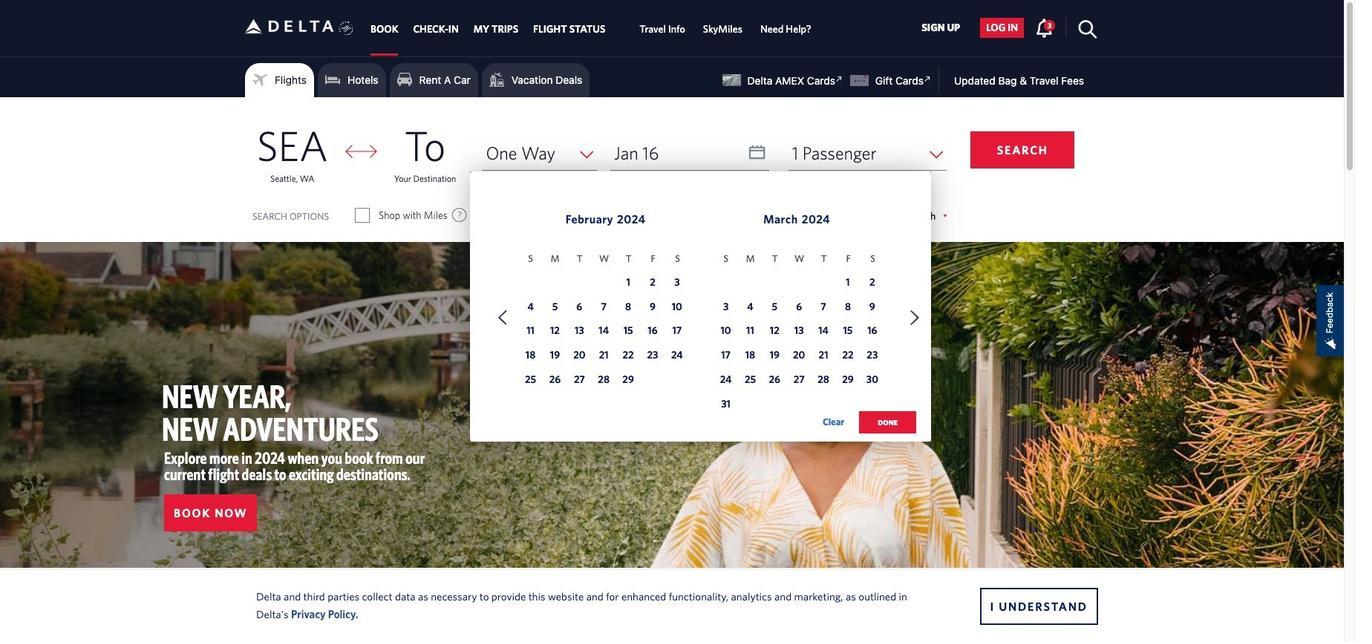 Task type: locate. For each thing, give the bounding box(es) containing it.
None checkbox
[[356, 208, 369, 223]]

None checkbox
[[621, 208, 634, 223]]

tab panel
[[0, 97, 1344, 449]]

None field
[[482, 136, 597, 171], [788, 136, 947, 171], [482, 136, 597, 171], [788, 136, 947, 171]]

this link opens another site in a new window that may not follow the same accessibility policies as delta air lines. image
[[832, 72, 846, 86]]

None text field
[[610, 136, 769, 171]]

skyteam image
[[339, 5, 353, 51]]

tab list
[[363, 0, 820, 56]]



Task type: vqa. For each thing, say whether or not it's contained in the screenshot.
Special inside the SPECIAL MEALS GLUTEN-INTOLERANT? KOSHER? DIABETIC? NO PROBLEM. WE ACCOMMODATE 11 DIFFERENT SPECIAL MEALS. THESE SPECIAL MEALS ARE AVAILABLE IN ALL INTERNATIONAL FLIGHTS.
no



Task type: describe. For each thing, give the bounding box(es) containing it.
calendar expanded, use arrow keys to select date application
[[470, 172, 931, 449]]

delta air lines image
[[245, 3, 334, 50]]

this link opens another site in a new window that may not follow the same accessibility policies as delta air lines. image
[[921, 72, 935, 86]]



